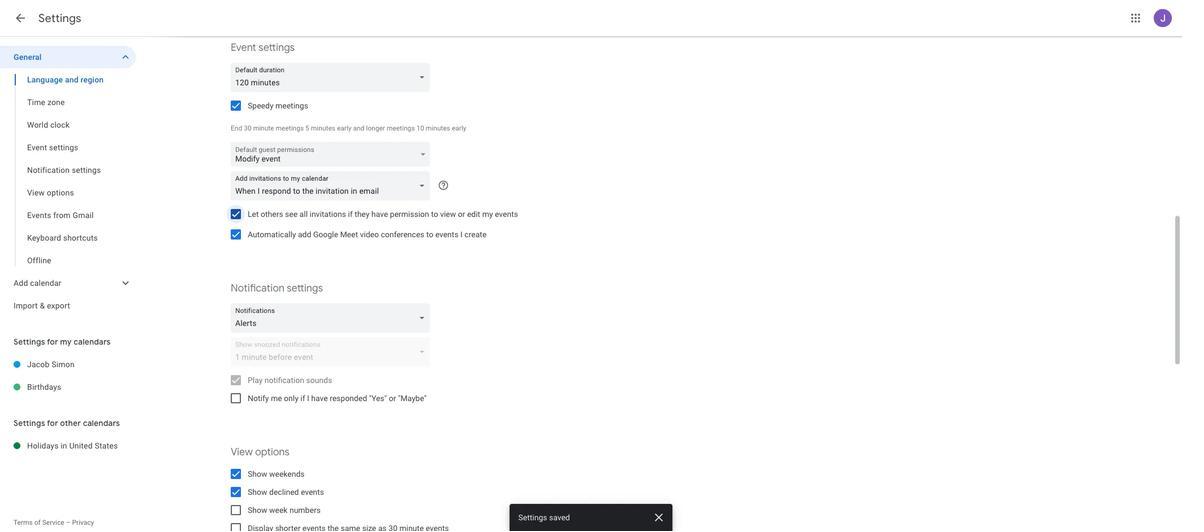 Task type: locate. For each thing, give the bounding box(es) containing it.
holidays in united states
[[27, 442, 118, 451]]

1 horizontal spatial have
[[371, 210, 388, 219]]

event settings
[[231, 41, 295, 54], [27, 143, 78, 152]]

for
[[47, 337, 58, 347], [47, 419, 58, 429]]

for left other
[[47, 419, 58, 429]]

show left week
[[248, 506, 267, 515]]

i right "only"
[[307, 394, 309, 403]]

minutes right the 5 on the top
[[311, 124, 335, 132]]

world
[[27, 120, 48, 130]]

settings up holidays
[[14, 419, 45, 429]]

guest
[[259, 146, 276, 154]]

speedy
[[248, 101, 273, 110]]

None field
[[231, 63, 434, 92], [231, 171, 434, 201], [231, 304, 434, 333], [231, 63, 434, 92], [231, 171, 434, 201], [231, 304, 434, 333]]

calendars up jacob simon tree item at bottom left
[[74, 337, 111, 347]]

longer
[[366, 124, 385, 132]]

0 horizontal spatial have
[[311, 394, 328, 403]]

notification settings
[[27, 166, 101, 175], [231, 282, 323, 295]]

have
[[371, 210, 388, 219], [311, 394, 328, 403]]

events
[[495, 210, 518, 219], [435, 230, 458, 239], [301, 488, 324, 497]]

show left weekends
[[248, 470, 267, 479]]

events down view
[[435, 230, 458, 239]]

0 horizontal spatial and
[[65, 75, 79, 84]]

1 horizontal spatial event
[[231, 41, 256, 54]]

show for show declined events
[[248, 488, 267, 497]]

play notification sounds
[[248, 376, 332, 385]]

holidays
[[27, 442, 59, 451]]

options up show weekends
[[255, 446, 290, 459]]

0 horizontal spatial view
[[27, 188, 45, 197]]

my up jacob simon tree item at bottom left
[[60, 337, 72, 347]]

for for other
[[47, 419, 58, 429]]

view
[[27, 188, 45, 197], [231, 446, 253, 459]]

or left edit
[[458, 210, 465, 219]]

calendars
[[74, 337, 111, 347], [83, 419, 120, 429]]

view up show weekends
[[231, 446, 253, 459]]

permissions
[[277, 146, 314, 154]]

0 vertical spatial or
[[458, 210, 465, 219]]

0 vertical spatial and
[[65, 75, 79, 84]]

google
[[313, 230, 338, 239]]

1 show from the top
[[248, 470, 267, 479]]

show for show weekends
[[248, 470, 267, 479]]

0 vertical spatial events
[[495, 210, 518, 219]]

birthdays
[[27, 383, 61, 392]]

2 show from the top
[[248, 488, 267, 497]]

options inside group
[[47, 188, 74, 197]]

1 vertical spatial notification settings
[[231, 282, 323, 295]]

0 horizontal spatial my
[[60, 337, 72, 347]]

1 horizontal spatial minutes
[[426, 124, 450, 132]]

2 minutes from the left
[[426, 124, 450, 132]]

1 vertical spatial event
[[27, 143, 47, 152]]

view options up show weekends
[[231, 446, 290, 459]]

1 vertical spatial notification
[[231, 282, 284, 295]]

notification
[[27, 166, 70, 175], [231, 282, 284, 295]]

play
[[248, 376, 263, 385]]

show down show weekends
[[248, 488, 267, 497]]

events
[[27, 211, 51, 220]]

weekends
[[269, 470, 305, 479]]

options up events from gmail
[[47, 188, 74, 197]]

early up modify event popup button at the left of page
[[337, 124, 352, 132]]

i
[[460, 230, 463, 239], [307, 394, 309, 403]]

1 horizontal spatial notification settings
[[231, 282, 323, 295]]

calendars up states
[[83, 419, 120, 429]]

2 for from the top
[[47, 419, 58, 429]]

early right "10"
[[452, 124, 466, 132]]

0 horizontal spatial minutes
[[311, 124, 335, 132]]

0 vertical spatial if
[[348, 210, 353, 219]]

or right "yes"
[[389, 394, 396, 403]]

group
[[0, 68, 136, 272]]

0 vertical spatial calendars
[[74, 337, 111, 347]]

edit
[[467, 210, 480, 219]]

0 vertical spatial event
[[231, 41, 256, 54]]

0 horizontal spatial notification
[[27, 166, 70, 175]]

tree containing general
[[0, 46, 136, 317]]

end 30 minute meetings 5 minutes early and longer meetings 10 minutes early
[[231, 124, 466, 132]]

1 vertical spatial events
[[435, 230, 458, 239]]

settings
[[259, 41, 295, 54], [49, 143, 78, 152], [72, 166, 101, 175], [287, 282, 323, 295]]

0 vertical spatial notification
[[27, 166, 70, 175]]

2 vertical spatial events
[[301, 488, 324, 497]]

1 vertical spatial or
[[389, 394, 396, 403]]

my right edit
[[482, 210, 493, 219]]

to right conferences
[[426, 230, 433, 239]]

0 horizontal spatial event settings
[[27, 143, 78, 152]]

settings for my calendars tree
[[0, 354, 136, 399]]

2 horizontal spatial events
[[495, 210, 518, 219]]

view options inside group
[[27, 188, 74, 197]]

0 horizontal spatial if
[[300, 394, 305, 403]]

have down "sounds"
[[311, 394, 328, 403]]

terms of service – privacy
[[14, 519, 94, 527]]

if right "only"
[[300, 394, 305, 403]]

settings right the go back icon
[[38, 11, 81, 25]]

and left longer
[[353, 124, 364, 132]]

offline
[[27, 256, 51, 265]]

0 vertical spatial view options
[[27, 188, 74, 197]]

settings up jacob on the left bottom of the page
[[14, 337, 45, 347]]

to
[[431, 210, 438, 219], [426, 230, 433, 239]]

settings left saved
[[519, 514, 548, 523]]

automatically
[[248, 230, 296, 239]]

my
[[482, 210, 493, 219], [60, 337, 72, 347]]

time
[[27, 98, 45, 107]]

and inside tree
[[65, 75, 79, 84]]

to left view
[[431, 210, 438, 219]]

notify me only if i have responded "yes" or "maybe"
[[248, 394, 427, 403]]

view options
[[27, 188, 74, 197], [231, 446, 290, 459]]

keyboard
[[27, 234, 61, 243]]

0 horizontal spatial early
[[337, 124, 352, 132]]

numbers
[[290, 506, 321, 515]]

1 for from the top
[[47, 337, 58, 347]]

notification down world clock on the left top
[[27, 166, 70, 175]]

holidays in united states tree item
[[0, 435, 136, 458]]

0 horizontal spatial notification settings
[[27, 166, 101, 175]]

1 vertical spatial view
[[231, 446, 253, 459]]

"yes"
[[369, 394, 387, 403]]

and
[[65, 75, 79, 84], [353, 124, 364, 132]]

1 horizontal spatial early
[[452, 124, 466, 132]]

2 vertical spatial show
[[248, 506, 267, 515]]

i left "create"
[[460, 230, 463, 239]]

language and region
[[27, 75, 104, 84]]

notification settings up the from on the top left
[[27, 166, 101, 175]]

30
[[244, 124, 252, 132]]

meet
[[340, 230, 358, 239]]

1 vertical spatial to
[[426, 230, 433, 239]]

notification settings down automatically at left
[[231, 282, 323, 295]]

0 horizontal spatial event
[[27, 143, 47, 152]]

1 horizontal spatial if
[[348, 210, 353, 219]]

1 horizontal spatial my
[[482, 210, 493, 219]]

1 vertical spatial and
[[353, 124, 364, 132]]

1 vertical spatial options
[[255, 446, 290, 459]]

notification settings inside tree
[[27, 166, 101, 175]]

0 vertical spatial my
[[482, 210, 493, 219]]

1 vertical spatial for
[[47, 419, 58, 429]]

3 show from the top
[[248, 506, 267, 515]]

event inside tree
[[27, 143, 47, 152]]

2 early from the left
[[452, 124, 466, 132]]

if
[[348, 210, 353, 219], [300, 394, 305, 403]]

1 vertical spatial have
[[311, 394, 328, 403]]

1 horizontal spatial view options
[[231, 446, 290, 459]]

early
[[337, 124, 352, 132], [452, 124, 466, 132]]

0 vertical spatial notification settings
[[27, 166, 101, 175]]

1 horizontal spatial options
[[255, 446, 290, 459]]

have right they
[[371, 210, 388, 219]]

10
[[417, 124, 424, 132]]

1 vertical spatial calendars
[[83, 419, 120, 429]]

other
[[60, 419, 81, 429]]

0 horizontal spatial events
[[301, 488, 324, 497]]

minute
[[253, 124, 274, 132]]

export
[[47, 301, 70, 311]]

0 horizontal spatial view options
[[27, 188, 74, 197]]

and left 'region'
[[65, 75, 79, 84]]

options
[[47, 188, 74, 197], [255, 446, 290, 459]]

view up 'events'
[[27, 188, 45, 197]]

notification down automatically at left
[[231, 282, 284, 295]]

0 vertical spatial options
[[47, 188, 74, 197]]

1 horizontal spatial notification
[[231, 282, 284, 295]]

1 vertical spatial if
[[300, 394, 305, 403]]

1 vertical spatial my
[[60, 337, 72, 347]]

view options up events from gmail
[[27, 188, 74, 197]]

"maybe"
[[398, 394, 427, 403]]

1 vertical spatial i
[[307, 394, 309, 403]]

0 horizontal spatial options
[[47, 188, 74, 197]]

settings for other calendars
[[14, 419, 120, 429]]

events right edit
[[495, 210, 518, 219]]

events up numbers
[[301, 488, 324, 497]]

jacob simon tree item
[[0, 354, 136, 376]]

saved
[[550, 514, 570, 523]]

if left they
[[348, 210, 353, 219]]

0 vertical spatial view
[[27, 188, 45, 197]]

0 vertical spatial show
[[248, 470, 267, 479]]

end
[[231, 124, 242, 132]]

0 vertical spatial event settings
[[231, 41, 295, 54]]

tree
[[0, 46, 136, 317]]

1 vertical spatial event settings
[[27, 143, 78, 152]]

minutes right "10"
[[426, 124, 450, 132]]

region
[[81, 75, 104, 84]]

settings
[[38, 11, 81, 25], [14, 337, 45, 347], [14, 419, 45, 429], [519, 514, 548, 523]]

events from gmail
[[27, 211, 94, 220]]

for up jacob simon
[[47, 337, 58, 347]]

calendars for settings for my calendars
[[74, 337, 111, 347]]

0 vertical spatial for
[[47, 337, 58, 347]]

notify
[[248, 394, 269, 403]]

1 horizontal spatial i
[[460, 230, 463, 239]]

0 horizontal spatial or
[[389, 394, 396, 403]]

1 vertical spatial show
[[248, 488, 267, 497]]



Task type: vqa. For each thing, say whether or not it's contained in the screenshot.
the notification settings
yes



Task type: describe. For each thing, give the bounding box(es) containing it.
zone
[[47, 98, 65, 107]]

only
[[284, 394, 299, 403]]

meetings up the 5 on the top
[[275, 101, 308, 110]]

1 horizontal spatial or
[[458, 210, 465, 219]]

5
[[305, 124, 309, 132]]

terms
[[14, 519, 33, 527]]

service
[[42, 519, 64, 527]]

let
[[248, 210, 259, 219]]

1 horizontal spatial event settings
[[231, 41, 295, 54]]

add
[[14, 279, 28, 288]]

see
[[285, 210, 298, 219]]

view
[[440, 210, 456, 219]]

settings for settings
[[38, 11, 81, 25]]

let others see all invitations if they have permission to view or edit my events
[[248, 210, 518, 219]]

others
[[261, 210, 283, 219]]

settings for settings for my calendars
[[14, 337, 45, 347]]

of
[[34, 519, 41, 527]]

meetings left "10"
[[387, 124, 415, 132]]

sounds
[[306, 376, 332, 385]]

0 vertical spatial have
[[371, 210, 388, 219]]

1 minutes from the left
[[311, 124, 335, 132]]

go back image
[[14, 11, 27, 25]]

they
[[355, 210, 370, 219]]

automatically add google meet video conferences to events i create
[[248, 230, 487, 239]]

calendars for settings for other calendars
[[83, 419, 120, 429]]

all
[[300, 210, 308, 219]]

general
[[14, 53, 42, 62]]

privacy
[[72, 519, 94, 527]]

1 horizontal spatial and
[[353, 124, 364, 132]]

invitations
[[310, 210, 346, 219]]

simon
[[52, 360, 75, 369]]

language
[[27, 75, 63, 84]]

clock
[[50, 120, 70, 130]]

week
[[269, 506, 288, 515]]

settings for settings for other calendars
[[14, 419, 45, 429]]

privacy link
[[72, 519, 94, 527]]

declined
[[269, 488, 299, 497]]

settings saved
[[519, 514, 570, 523]]

0 horizontal spatial i
[[307, 394, 309, 403]]

birthdays link
[[27, 376, 136, 399]]

video
[[360, 230, 379, 239]]

modify
[[235, 154, 260, 163]]

default guest permissions modify event
[[235, 146, 314, 163]]

meetings left the 5 on the top
[[276, 124, 304, 132]]

terms of service link
[[14, 519, 64, 527]]

&
[[40, 301, 45, 311]]

world clock
[[27, 120, 70, 130]]

in
[[61, 442, 67, 451]]

1 horizontal spatial events
[[435, 230, 458, 239]]

add
[[298, 230, 311, 239]]

united
[[69, 442, 93, 451]]

birthdays tree item
[[0, 376, 136, 399]]

modify event button
[[231, 143, 430, 170]]

event
[[262, 154, 281, 163]]

show for show week numbers
[[248, 506, 267, 515]]

view inside group
[[27, 188, 45, 197]]

permission
[[390, 210, 429, 219]]

responded
[[330, 394, 367, 403]]

gmail
[[73, 211, 94, 220]]

show weekends
[[248, 470, 305, 479]]

jacob
[[27, 360, 50, 369]]

show week numbers
[[248, 506, 321, 515]]

event settings inside group
[[27, 143, 78, 152]]

states
[[95, 442, 118, 451]]

conferences
[[381, 230, 424, 239]]

default
[[235, 146, 257, 154]]

1 vertical spatial view options
[[231, 446, 290, 459]]

notification
[[265, 376, 304, 385]]

0 vertical spatial i
[[460, 230, 463, 239]]

group containing language and region
[[0, 68, 136, 272]]

speedy meetings
[[248, 101, 308, 110]]

–
[[66, 519, 70, 527]]

shortcuts
[[63, 234, 98, 243]]

settings for settings saved
[[519, 514, 548, 523]]

me
[[271, 394, 282, 403]]

add calendar
[[14, 279, 61, 288]]

settings heading
[[38, 11, 81, 25]]

calendar
[[30, 279, 61, 288]]

0 vertical spatial to
[[431, 210, 438, 219]]

holidays in united states link
[[27, 435, 136, 458]]

1 horizontal spatial view
[[231, 446, 253, 459]]

keyboard shortcuts
[[27, 234, 98, 243]]

import & export
[[14, 301, 70, 311]]

show declined events
[[248, 488, 324, 497]]

jacob simon
[[27, 360, 75, 369]]

settings for my calendars
[[14, 337, 111, 347]]

1 early from the left
[[337, 124, 352, 132]]

from
[[53, 211, 71, 220]]

general tree item
[[0, 46, 136, 68]]

for for my
[[47, 337, 58, 347]]

notification inside group
[[27, 166, 70, 175]]

time zone
[[27, 98, 65, 107]]

import
[[14, 301, 38, 311]]



